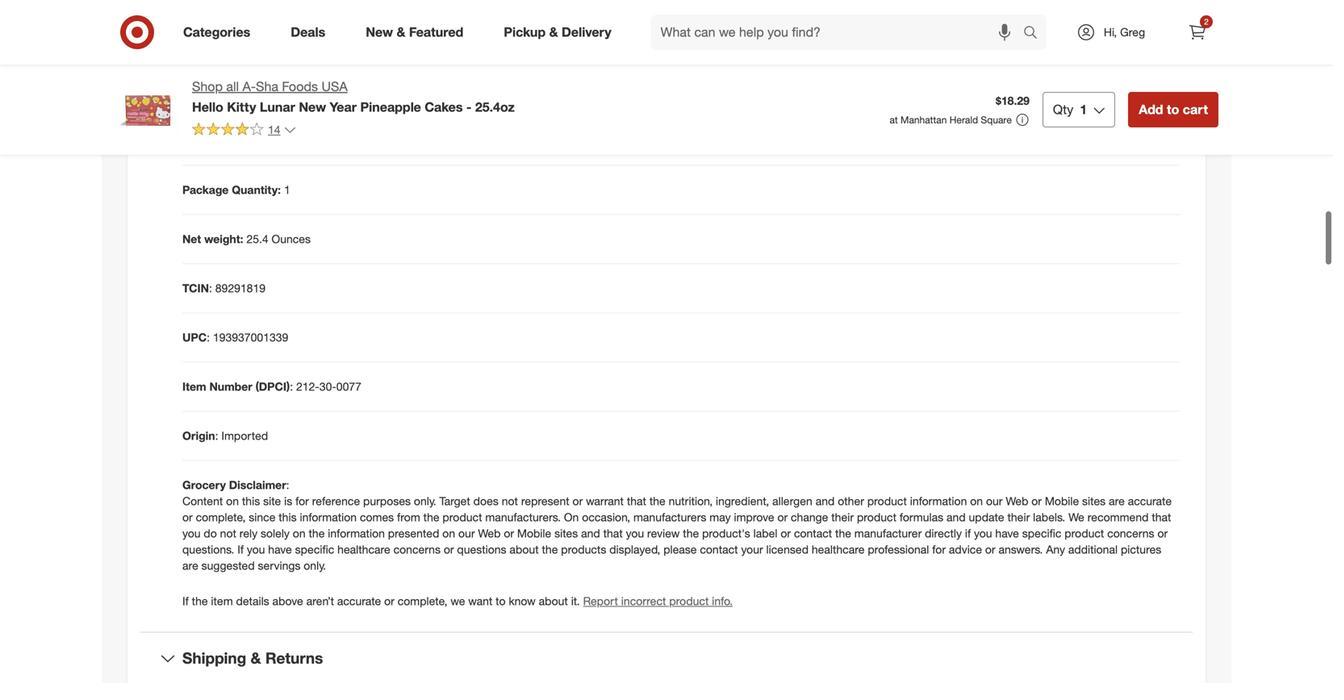 Task type: describe. For each thing, give the bounding box(es) containing it.
target
[[440, 495, 471, 509]]

lunar
[[260, 99, 295, 115]]

categories
[[183, 24, 250, 40]]

89291819
[[215, 281, 266, 296]]

suggested
[[202, 559, 255, 573]]

add to cart
[[1140, 102, 1209, 117]]

shop
[[192, 79, 223, 94]]

products
[[561, 543, 607, 557]]

state
[[182, 134, 211, 148]]

number
[[210, 380, 253, 394]]

on up update
[[971, 495, 984, 509]]

0 horizontal spatial and
[[581, 527, 601, 541]]

1 horizontal spatial concerns
[[1108, 527, 1155, 541]]

on right content
[[226, 495, 239, 509]]

review
[[648, 527, 680, 541]]

occasion,
[[582, 511, 631, 525]]

ounces
[[272, 232, 311, 246]]

0 vertical spatial not
[[502, 495, 518, 509]]

1 vertical spatial about
[[539, 595, 568, 609]]

or down allergen
[[778, 511, 788, 525]]

labels.
[[1034, 511, 1066, 525]]

eat
[[339, 134, 355, 148]]

we
[[451, 595, 465, 609]]

the up please
[[683, 527, 699, 541]]

above
[[273, 595, 303, 609]]

: left 212-
[[290, 380, 293, 394]]

2 link
[[1181, 15, 1216, 50]]

your
[[742, 543, 764, 557]]

212-
[[296, 380, 320, 394]]

a-
[[243, 79, 256, 94]]

you right if
[[975, 527, 993, 541]]

1 horizontal spatial this
[[279, 511, 297, 525]]

qty 1
[[1054, 102, 1088, 117]]

new & featured link
[[352, 15, 484, 50]]

$18.29
[[996, 94, 1030, 108]]

returns
[[266, 650, 323, 668]]

item number (dpci) : 212-30-0077
[[182, 380, 362, 394]]

new & featured
[[366, 24, 464, 40]]

1 horizontal spatial web
[[1006, 495, 1029, 509]]

0 vertical spatial mobile
[[1046, 495, 1080, 509]]

allergen
[[773, 495, 813, 509]]

licensed
[[767, 543, 809, 557]]

shop all a-sha foods usa hello kitty lunar new year pineapple cakes - 25.4oz
[[192, 79, 515, 115]]

& for new
[[397, 24, 406, 40]]

shipping & returns
[[182, 650, 323, 668]]

pictures
[[1122, 543, 1162, 557]]

sha
[[256, 79, 279, 94]]

delivery
[[562, 24, 612, 40]]

may
[[182, 84, 205, 99]]

reference
[[312, 495, 360, 509]]

net
[[182, 232, 201, 246]]

0 horizontal spatial only.
[[304, 559, 326, 573]]

2 horizontal spatial and
[[947, 511, 966, 525]]

upc : 193937001339
[[182, 331, 289, 345]]

package quantity: 1
[[182, 183, 290, 197]]

1 vertical spatial are
[[182, 559, 198, 573]]

if
[[966, 527, 971, 541]]

hi, greg
[[1105, 25, 1146, 39]]

or left "we"
[[384, 595, 395, 609]]

rely
[[240, 527, 258, 541]]

know
[[509, 595, 536, 609]]

on right solely
[[293, 527, 306, 541]]

advice
[[949, 543, 983, 557]]

1 healthcare from the left
[[338, 543, 391, 557]]

square
[[981, 114, 1013, 126]]

-
[[467, 99, 472, 115]]

you left do
[[182, 527, 201, 541]]

: for 193937001339
[[207, 331, 210, 345]]

0 horizontal spatial accurate
[[337, 595, 381, 609]]

to inside button
[[1168, 102, 1180, 117]]

accurate inside grocery disclaimer : content on this site is for reference purposes only.  target does not represent or warrant that the nutrition, ingredient, allergen and other product information on our web or mobile sites are accurate or complete, since this information comes from the product manufacturers.  on occasion, manufacturers may improve or change their product formulas and update their labels.  we recommend that you do not rely solely on the information presented on our web or mobile sites and that you review the product's label or contact the manufacturer directly if you have specific product concerns or questions.  if you have specific healthcare concerns or questions about the products displayed, please contact your licensed healthcare professional for advice or answers.  any additional pictures are suggested servings only.
[[1129, 495, 1173, 509]]

0 vertical spatial information
[[911, 495, 968, 509]]

14
[[268, 123, 281, 137]]

at manhattan herald square
[[890, 114, 1013, 126]]

& for pickup
[[550, 24, 558, 40]]

the down reference
[[309, 527, 325, 541]]

update
[[969, 511, 1005, 525]]

shipping
[[182, 650, 247, 668]]

directly
[[925, 527, 962, 541]]

or down content
[[182, 511, 193, 525]]

about inside grocery disclaimer : content on this site is for reference purposes only.  target does not represent or warrant that the nutrition, ingredient, allergen and other product information on our web or mobile sites are accurate or complete, since this information comes from the product manufacturers.  on occasion, manufacturers may improve or change their product formulas and update their labels.  we recommend that you do not rely solely on the information presented on our web or mobile sites and that you review the product's label or contact the manufacturer directly if you have specific product concerns or questions.  if you have specific healthcare concerns or questions about the products displayed, please contact your licensed healthcare professional for advice or answers.  any additional pictures are suggested servings only.
[[510, 543, 539, 557]]

1 horizontal spatial contact
[[795, 527, 833, 541]]

you down rely
[[247, 543, 265, 557]]

cakes
[[425, 99, 463, 115]]

0 vertical spatial have
[[996, 527, 1020, 541]]

1 vertical spatial not
[[220, 527, 237, 541]]

servings
[[258, 559, 301, 573]]

report
[[583, 595, 618, 609]]

disclaimer
[[229, 478, 286, 493]]

on down target
[[443, 527, 456, 541]]

30-
[[320, 380, 337, 394]]

solely
[[261, 527, 290, 541]]

please
[[664, 543, 697, 557]]

may
[[710, 511, 731, 525]]

0 horizontal spatial to
[[326, 134, 336, 148]]

or up licensed
[[781, 527, 791, 541]]

add to cart button
[[1129, 92, 1219, 128]]

or up labels.
[[1032, 495, 1042, 509]]

other
[[838, 495, 865, 509]]

the up manufacturers
[[650, 495, 666, 509]]

or left questions
[[444, 543, 454, 557]]

contains:
[[182, 35, 234, 49]]

add
[[1140, 102, 1164, 117]]

0 horizontal spatial our
[[459, 527, 475, 541]]

0 vertical spatial 1
[[1081, 102, 1088, 117]]

warrant
[[586, 495, 624, 509]]

new inside shop all a-sha foods usa hello kitty lunar new year pineapple cakes - 25.4oz
[[299, 99, 326, 115]]

does
[[474, 495, 499, 509]]

the left item
[[192, 595, 208, 609]]

0 vertical spatial and
[[816, 495, 835, 509]]

2 vertical spatial to
[[496, 595, 506, 609]]

questions
[[457, 543, 507, 557]]

0 vertical spatial that
[[627, 495, 647, 509]]

manufacturer
[[855, 527, 922, 541]]

the right from
[[424, 511, 440, 525]]



Task type: locate. For each thing, give the bounding box(es) containing it.
their
[[832, 511, 854, 525], [1008, 511, 1031, 525]]

0 vertical spatial for
[[296, 495, 309, 509]]

web up answers.
[[1006, 495, 1029, 509]]

0 horizontal spatial mobile
[[518, 527, 552, 541]]

0 horizontal spatial concerns
[[394, 543, 441, 557]]

0 vertical spatial new
[[366, 24, 393, 40]]

weight:
[[204, 232, 243, 246]]

0 horizontal spatial for
[[296, 495, 309, 509]]

to right add
[[1168, 102, 1180, 117]]

and up products
[[581, 527, 601, 541]]

have up answers.
[[996, 527, 1020, 541]]

2 healthcare from the left
[[812, 543, 865, 557]]

hi,
[[1105, 25, 1118, 39]]

displayed,
[[610, 543, 661, 557]]

1 vertical spatial that
[[1153, 511, 1172, 525]]

accurate right aren't
[[337, 595, 381, 609]]

1 vertical spatial for
[[933, 543, 946, 557]]

2 vertical spatial and
[[581, 527, 601, 541]]

1 vertical spatial complete,
[[398, 595, 448, 609]]

year
[[330, 99, 357, 115]]

report incorrect product info. button
[[583, 594, 733, 610]]

0 horizontal spatial complete,
[[196, 511, 246, 525]]

0 horizontal spatial contact
[[700, 543, 738, 557]]

milk right a-
[[256, 84, 277, 99]]

shipping & returns button
[[141, 633, 1193, 684]]

sites down on
[[555, 527, 578, 541]]

0 horizontal spatial that
[[604, 527, 623, 541]]

not right do
[[220, 527, 237, 541]]

& inside "pickup & delivery" link
[[550, 24, 558, 40]]

milk right contains:
[[237, 35, 258, 49]]

1 vertical spatial mobile
[[518, 527, 552, 541]]

0 horizontal spatial healthcare
[[338, 543, 391, 557]]

1 vertical spatial concerns
[[394, 543, 441, 557]]

0 horizontal spatial specific
[[295, 543, 335, 557]]

if inside grocery disclaimer : content on this site is for reference purposes only.  target does not represent or warrant that the nutrition, ingredient, allergen and other product information on our web or mobile sites are accurate or complete, since this information comes from the product manufacturers.  on occasion, manufacturers may improve or change their product formulas and update their labels.  we recommend that you do not rely solely on the information presented on our web or mobile sites and that you review the product's label or contact the manufacturer directly if you have specific product concerns or questions.  if you have specific healthcare concerns or questions about the products displayed, please contact your licensed healthcare professional for advice or answers.  any additional pictures are suggested servings only.
[[238, 543, 244, 557]]

0 vertical spatial only.
[[414, 495, 437, 509]]

1 horizontal spatial their
[[1008, 511, 1031, 525]]

1 vertical spatial 1
[[284, 183, 290, 197]]

1 horizontal spatial if
[[238, 543, 244, 557]]

state of readiness: ready to eat
[[182, 134, 355, 148]]

0 vertical spatial if
[[238, 543, 244, 557]]

healthcare down comes
[[338, 543, 391, 557]]

0 vertical spatial this
[[242, 495, 260, 509]]

item
[[211, 595, 233, 609]]

hello
[[192, 99, 223, 115]]

you
[[182, 527, 201, 541], [626, 527, 645, 541], [975, 527, 993, 541], [247, 543, 265, 557]]

or right advice
[[986, 543, 996, 557]]

: left imported at the bottom left
[[215, 429, 218, 443]]

1 vertical spatial milk
[[256, 84, 277, 99]]

1 horizontal spatial mobile
[[1046, 495, 1080, 509]]

1 horizontal spatial to
[[496, 595, 506, 609]]

healthcare
[[338, 543, 391, 557], [812, 543, 865, 557]]

accurate up recommend
[[1129, 495, 1173, 509]]

milk
[[237, 35, 258, 49], [256, 84, 277, 99]]

2 vertical spatial that
[[604, 527, 623, 541]]

net weight: 25.4 ounces
[[182, 232, 311, 246]]

complete,
[[196, 511, 246, 525], [398, 595, 448, 609]]

1 vertical spatial our
[[459, 527, 475, 541]]

1 horizontal spatial 1
[[1081, 102, 1088, 117]]

content
[[182, 495, 223, 509]]

information down reference
[[300, 511, 357, 525]]

& left the featured
[[397, 24, 406, 40]]

the
[[650, 495, 666, 509], [424, 511, 440, 525], [309, 527, 325, 541], [683, 527, 699, 541], [836, 527, 852, 541], [542, 543, 558, 557], [192, 595, 208, 609]]

if left item
[[182, 595, 189, 609]]

& right 'pickup'
[[550, 24, 558, 40]]

1 horizontal spatial specific
[[1023, 527, 1062, 541]]

nutrition,
[[669, 495, 713, 509]]

& for shipping
[[251, 650, 261, 668]]

0 horizontal spatial are
[[182, 559, 198, 573]]

do
[[204, 527, 217, 541]]

1 horizontal spatial not
[[502, 495, 518, 509]]

for right the is
[[296, 495, 309, 509]]

1 horizontal spatial healthcare
[[812, 543, 865, 557]]

are down questions.
[[182, 559, 198, 573]]

not up 'manufacturers.'
[[502, 495, 518, 509]]

that right the warrant
[[627, 495, 647, 509]]

mobile up labels.
[[1046, 495, 1080, 509]]

origin
[[182, 429, 215, 443]]

this
[[242, 495, 260, 509], [279, 511, 297, 525]]

0 horizontal spatial 1
[[284, 183, 290, 197]]

only. up from
[[414, 495, 437, 509]]

concerns down presented
[[394, 543, 441, 557]]

1 vertical spatial and
[[947, 511, 966, 525]]

0 vertical spatial specific
[[1023, 527, 1062, 541]]

improve
[[734, 511, 775, 525]]

their left labels.
[[1008, 511, 1031, 525]]

pickup
[[504, 24, 546, 40]]

product
[[868, 495, 908, 509], [443, 511, 482, 525], [857, 511, 897, 525], [1065, 527, 1105, 541], [670, 595, 709, 609]]

specific
[[1023, 527, 1062, 541], [295, 543, 335, 557]]

about left "it."
[[539, 595, 568, 609]]

1 horizontal spatial accurate
[[1129, 495, 1173, 509]]

for
[[296, 495, 309, 509], [933, 543, 946, 557]]

accurate
[[1129, 495, 1173, 509], [337, 595, 381, 609]]

change
[[791, 511, 829, 525]]

complete, inside grocery disclaimer : content on this site is for reference purposes only.  target does not represent or warrant that the nutrition, ingredient, allergen and other product information on our web or mobile sites are accurate or complete, since this information comes from the product manufacturers.  on occasion, manufacturers may improve or change their product formulas and update their labels.  we recommend that you do not rely solely on the information presented on our web or mobile sites and that you review the product's label or contact the manufacturer directly if you have specific product concerns or questions.  if you have specific healthcare concerns or questions about the products displayed, please contact your licensed healthcare professional for advice or answers.  any additional pictures are suggested servings only.
[[196, 511, 246, 525]]

0 vertical spatial are
[[1110, 495, 1125, 509]]

1 horizontal spatial are
[[1110, 495, 1125, 509]]

0 horizontal spatial this
[[242, 495, 260, 509]]

2 horizontal spatial &
[[550, 24, 558, 40]]

: up the is
[[286, 478, 290, 493]]

our up questions
[[459, 527, 475, 541]]

concerns up pictures
[[1108, 527, 1155, 541]]

1 vertical spatial new
[[299, 99, 326, 115]]

2 vertical spatial information
[[328, 527, 385, 541]]

site
[[263, 495, 281, 509]]

have up the servings
[[268, 543, 292, 557]]

healthcare down 'change'
[[812, 543, 865, 557]]

information down comes
[[328, 527, 385, 541]]

complete, up do
[[196, 511, 246, 525]]

information up formulas
[[911, 495, 968, 509]]

2 horizontal spatial to
[[1168, 102, 1180, 117]]

not
[[502, 495, 518, 509], [220, 527, 237, 541]]

or up pictures
[[1158, 527, 1169, 541]]

1 vertical spatial accurate
[[337, 595, 381, 609]]

if the item details above aren't accurate or complete, we want to know about it. report incorrect product info.
[[182, 595, 733, 609]]

foods
[[282, 79, 318, 94]]

1 horizontal spatial &
[[397, 24, 406, 40]]

search
[[1017, 26, 1055, 42]]

: inside grocery disclaimer : content on this site is for reference purposes only.  target does not represent or warrant that the nutrition, ingredient, allergen and other product information on our web or mobile sites are accurate or complete, since this information comes from the product manufacturers.  on occasion, manufacturers may improve or change their product formulas and update their labels.  we recommend that you do not rely solely on the information presented on our web or mobile sites and that you review the product's label or contact the manufacturer directly if you have specific product concerns or questions.  if you have specific healthcare concerns or questions about the products displayed, please contact your licensed healthcare professional for advice or answers.  any additional pictures are suggested servings only.
[[286, 478, 290, 493]]

cart
[[1184, 102, 1209, 117]]

0 vertical spatial about
[[510, 543, 539, 557]]

0 vertical spatial contact
[[795, 527, 833, 541]]

represent
[[522, 495, 570, 509]]

contact down 'change'
[[795, 527, 833, 541]]

1 vertical spatial information
[[300, 511, 357, 525]]

1 horizontal spatial only.
[[414, 495, 437, 509]]

or up on
[[573, 495, 583, 509]]

: left 89291819
[[209, 281, 212, 296]]

image of hello kitty lunar new year pineapple cakes - 25.4oz image
[[115, 78, 179, 142]]

contact
[[795, 527, 833, 541], [700, 543, 738, 557]]

& inside shipping & returns dropdown button
[[251, 650, 261, 668]]

& inside "new & featured" link
[[397, 24, 406, 40]]

information
[[911, 495, 968, 509], [300, 511, 357, 525], [328, 527, 385, 541]]

product's
[[703, 527, 751, 541]]

this down disclaimer
[[242, 495, 260, 509]]

1 right quantity:
[[284, 183, 290, 197]]

new down the 'foods'
[[299, 99, 326, 115]]

label
[[754, 527, 778, 541]]

our
[[987, 495, 1003, 509], [459, 527, 475, 541]]

1 horizontal spatial and
[[816, 495, 835, 509]]

1 horizontal spatial new
[[366, 24, 393, 40]]

1 horizontal spatial sites
[[1083, 495, 1106, 509]]

and up 'change'
[[816, 495, 835, 509]]

0 vertical spatial sites
[[1083, 495, 1106, 509]]

grocery
[[182, 478, 226, 493]]

you up 'displayed,'
[[626, 527, 645, 541]]

since
[[249, 511, 276, 525]]

all
[[226, 79, 239, 94]]

quantity:
[[232, 183, 281, 197]]

2 their from the left
[[1008, 511, 1031, 525]]

kitty
[[227, 99, 256, 115]]

: for 89291819
[[209, 281, 212, 296]]

& left returns
[[251, 650, 261, 668]]

(dpci)
[[256, 380, 290, 394]]

: for imported
[[215, 429, 218, 443]]

0 horizontal spatial their
[[832, 511, 854, 525]]

complete, left "we"
[[398, 595, 448, 609]]

that up pictures
[[1153, 511, 1172, 525]]

our up update
[[987, 495, 1003, 509]]

aren't
[[306, 595, 334, 609]]

package
[[182, 183, 229, 197]]

1 vertical spatial have
[[268, 543, 292, 557]]

the left products
[[542, 543, 558, 557]]

1 horizontal spatial complete,
[[398, 595, 448, 609]]

at
[[890, 114, 898, 126]]

professional
[[868, 543, 930, 557]]

purposes
[[363, 495, 411, 509]]

or down 'manufacturers.'
[[504, 527, 514, 541]]

specific down labels.
[[1023, 527, 1062, 541]]

of
[[214, 134, 225, 148]]

to right "want" on the bottom
[[496, 595, 506, 609]]

1 vertical spatial sites
[[555, 527, 578, 541]]

any
[[1047, 543, 1066, 557]]

1 right qty
[[1081, 102, 1088, 117]]

search button
[[1017, 15, 1055, 53]]

greg
[[1121, 25, 1146, 39]]

1 vertical spatial this
[[279, 511, 297, 525]]

featured
[[409, 24, 464, 40]]

1 vertical spatial specific
[[295, 543, 335, 557]]

qty
[[1054, 102, 1074, 117]]

to left eat
[[326, 134, 336, 148]]

14 link
[[192, 122, 297, 140]]

the down other
[[836, 527, 852, 541]]

2
[[1205, 17, 1209, 27]]

and up if
[[947, 511, 966, 525]]

pineapple
[[361, 99, 421, 115]]

specific up the servings
[[295, 543, 335, 557]]

categories link
[[170, 15, 271, 50]]

manufacturers
[[634, 511, 707, 525]]

only. right the servings
[[304, 559, 326, 573]]

that down occasion,
[[604, 527, 623, 541]]

upc
[[182, 331, 207, 345]]

1 vertical spatial only.
[[304, 559, 326, 573]]

1 horizontal spatial our
[[987, 495, 1003, 509]]

incorrect
[[622, 595, 667, 609]]

0 horizontal spatial new
[[299, 99, 326, 115]]

on
[[226, 495, 239, 509], [971, 495, 984, 509], [293, 527, 306, 541], [443, 527, 456, 541]]

web up questions
[[478, 527, 501, 541]]

presented
[[388, 527, 440, 541]]

0 vertical spatial milk
[[237, 35, 258, 49]]

25.4oz
[[475, 99, 515, 115]]

readiness:
[[228, 134, 287, 148]]

contact down product's in the bottom of the page
[[700, 543, 738, 557]]

0 horizontal spatial not
[[220, 527, 237, 541]]

0 horizontal spatial have
[[268, 543, 292, 557]]

1 vertical spatial to
[[326, 134, 336, 148]]

: left 193937001339
[[207, 331, 210, 345]]

1 vertical spatial if
[[182, 595, 189, 609]]

1
[[1081, 102, 1088, 117], [284, 183, 290, 197]]

recommend
[[1088, 511, 1149, 525]]

their down other
[[832, 511, 854, 525]]

sites up we
[[1083, 495, 1106, 509]]

0 vertical spatial our
[[987, 495, 1003, 509]]

this down the is
[[279, 511, 297, 525]]

deals link
[[277, 15, 346, 50]]

1 horizontal spatial that
[[627, 495, 647, 509]]

0 horizontal spatial if
[[182, 595, 189, 609]]

0 horizontal spatial &
[[251, 650, 261, 668]]

0 vertical spatial concerns
[[1108, 527, 1155, 541]]

0 horizontal spatial sites
[[555, 527, 578, 541]]

for down directly
[[933, 543, 946, 557]]

manhattan
[[901, 114, 948, 126]]

1 vertical spatial web
[[478, 527, 501, 541]]

1 their from the left
[[832, 511, 854, 525]]

are up recommend
[[1110, 495, 1125, 509]]

mobile down 'manufacturers.'
[[518, 527, 552, 541]]

on
[[564, 511, 579, 525]]

usa
[[322, 79, 348, 94]]

may contain: milk
[[182, 84, 277, 99]]

contain:
[[208, 84, 253, 99]]

have
[[996, 527, 1020, 541], [268, 543, 292, 557]]

pickup & delivery link
[[490, 15, 632, 50]]

if down rely
[[238, 543, 244, 557]]

2 horizontal spatial that
[[1153, 511, 1172, 525]]

0 vertical spatial web
[[1006, 495, 1029, 509]]

0 vertical spatial complete,
[[196, 511, 246, 525]]

1 vertical spatial contact
[[700, 543, 738, 557]]

What can we help you find? suggestions appear below search field
[[651, 15, 1028, 50]]

0 vertical spatial accurate
[[1129, 495, 1173, 509]]

0 horizontal spatial web
[[478, 527, 501, 541]]

1 horizontal spatial for
[[933, 543, 946, 557]]

new left the featured
[[366, 24, 393, 40]]

about down 'manufacturers.'
[[510, 543, 539, 557]]



Task type: vqa. For each thing, say whether or not it's contained in the screenshot.


